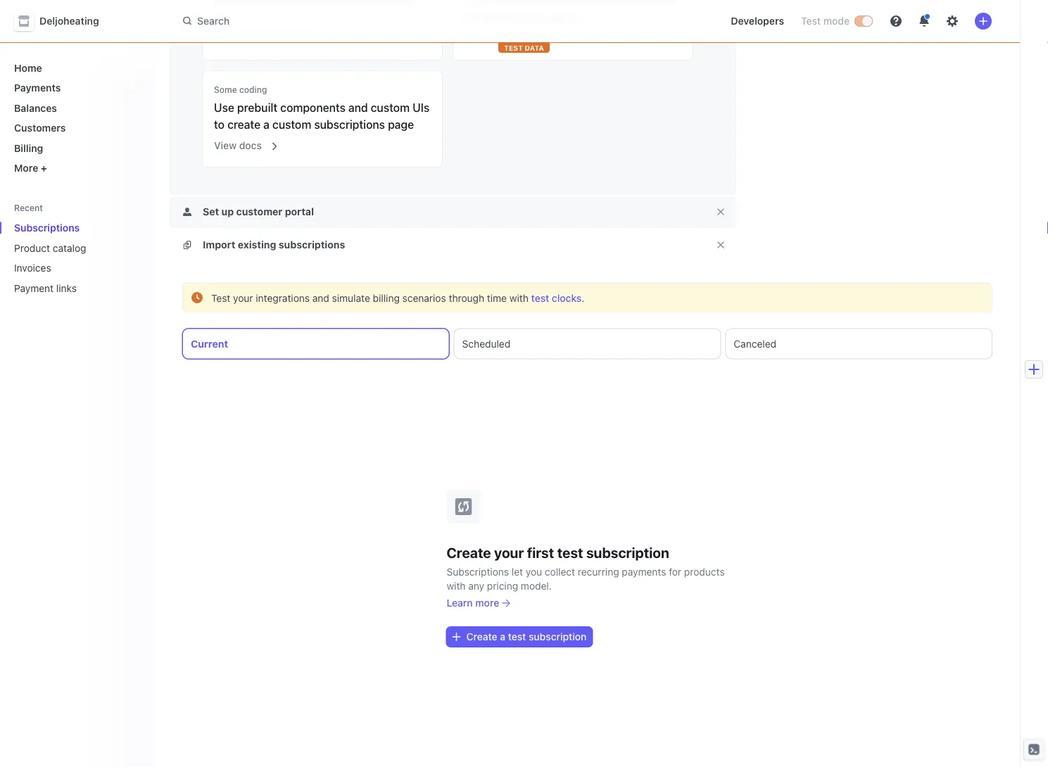 Task type: describe. For each thing, give the bounding box(es) containing it.
recurring
[[578, 567, 619, 578]]

links
[[56, 282, 77, 294]]

import existing subscriptions
[[203, 239, 345, 251]]

0 horizontal spatial view docs button
[[206, 131, 279, 156]]

payments link
[[8, 76, 144, 99]]

product catalog
[[14, 242, 86, 254]]

search
[[197, 15, 230, 27]]

a inside some coding use prebuilt components and custom uis to create a custom subscriptions page
[[263, 118, 270, 132]]

payment links
[[14, 282, 77, 294]]

customers
[[14, 122, 66, 134]]

scheduled button
[[455, 330, 721, 359]]

model.
[[521, 581, 552, 593]]

with inside "offer subscriptions on your website with a checkout integration"
[[654, 0, 676, 8]]

create a test subscription link
[[447, 628, 592, 647]]

integration
[[527, 11, 583, 25]]

payments
[[14, 82, 61, 94]]

create for create a test subscription
[[466, 632, 498, 643]]

learn more link
[[447, 597, 511, 611]]

docs for leftmost view docs button
[[239, 140, 262, 152]]

payment links link
[[8, 277, 124, 300]]

product catalog link
[[8, 237, 124, 259]]

more +
[[14, 162, 47, 174]]

0 vertical spatial test
[[531, 293, 549, 304]]

scheduled
[[462, 338, 511, 350]]

a down learn more link
[[500, 632, 506, 643]]

test data
[[504, 44, 544, 52]]

existing
[[238, 239, 276, 251]]

test for test mode
[[801, 15, 821, 27]]

docs for top view docs button
[[490, 33, 512, 45]]

scenarios
[[402, 293, 446, 304]]

subscriptions inside some coding use prebuilt components and custom uis to create a custom subscriptions page
[[314, 118, 385, 132]]

payment
[[14, 282, 54, 294]]

table
[[291, 27, 314, 39]]

a inside "offer subscriptions on your website with a checkout integration"
[[465, 11, 471, 25]]

subscriptions inside "offer subscriptions on your website with a checkout integration"
[[495, 0, 565, 8]]

collect
[[545, 567, 575, 578]]

settings image
[[947, 15, 958, 27]]

simulate
[[332, 293, 370, 304]]

Search text field
[[175, 8, 572, 34]]

subscriptions inside dropdown button
[[279, 239, 345, 251]]

checkout
[[474, 11, 524, 25]]

tab list containing current
[[183, 330, 992, 359]]

balances
[[14, 102, 57, 114]]

set up customer portal
[[203, 206, 314, 218]]

billing
[[14, 142, 43, 154]]

more
[[14, 162, 38, 174]]

your inside "offer subscriptions on your website with a checkout integration"
[[584, 0, 608, 8]]

page
[[388, 118, 414, 132]]

some coding use prebuilt components and custom uis to create a custom subscriptions page
[[214, 85, 430, 132]]

view for leftmost view docs button
[[214, 140, 237, 152]]

for
[[669, 567, 682, 578]]

create
[[227, 118, 261, 132]]

deljoheating button
[[14, 11, 113, 31]]

import
[[203, 239, 235, 251]]

test mode
[[801, 15, 850, 27]]

learn more
[[447, 598, 499, 609]]

time
[[487, 293, 507, 304]]

portal
[[285, 206, 314, 218]]

through
[[449, 293, 485, 304]]

payments
[[622, 567, 666, 578]]

create a pricing table
[[214, 27, 314, 39]]

use
[[214, 101, 234, 115]]

coding
[[239, 85, 267, 95]]

test
[[504, 44, 523, 52]]

subscriptions let you collect recurring payments for products with any pricing model.
[[447, 567, 725, 593]]

home link
[[8, 56, 144, 79]]

set up customer portal button
[[183, 205, 317, 219]]

test clocks link
[[531, 293, 582, 304]]

create your first test subscription
[[447, 545, 670, 561]]

customers link
[[8, 117, 144, 139]]

create for create your first test subscription
[[447, 545, 491, 561]]

offer
[[465, 0, 492, 8]]

billing
[[373, 293, 400, 304]]

to
[[214, 118, 225, 132]]

0 horizontal spatial and
[[312, 293, 329, 304]]

components
[[280, 101, 346, 115]]

recent element
[[0, 217, 155, 300]]

website
[[610, 0, 651, 8]]

subscriptions link
[[8, 217, 124, 239]]

mode
[[824, 15, 850, 27]]

+
[[41, 162, 47, 174]]

notifications image
[[919, 15, 930, 27]]

some
[[214, 85, 237, 95]]

a inside button
[[248, 27, 253, 39]]

uis
[[413, 101, 430, 115]]



Task type: vqa. For each thing, say whether or not it's contained in the screenshot.
tab list
yes



Task type: locate. For each thing, give the bounding box(es) containing it.
create a test subscription
[[466, 632, 587, 643]]

canceled
[[734, 338, 777, 350]]

deljoheating
[[39, 15, 99, 27]]

custom up 'page'
[[371, 101, 410, 115]]

Search search field
[[175, 8, 572, 34]]

1 horizontal spatial view
[[465, 33, 487, 45]]

1 horizontal spatial test
[[801, 15, 821, 27]]

0 horizontal spatial custom
[[272, 118, 311, 132]]

1 vertical spatial view
[[214, 140, 237, 152]]

let
[[512, 567, 523, 578]]

subscription up payments
[[586, 545, 670, 561]]

1 vertical spatial view docs button
[[206, 131, 279, 156]]

test your integrations and simulate billing scenarios through time with test clocks .
[[211, 293, 585, 304]]

subscriptions inside subscriptions let you collect recurring payments for products with any pricing model.
[[447, 567, 509, 578]]

1 horizontal spatial pricing
[[487, 581, 518, 593]]

svg image for set up customer portal
[[183, 208, 192, 217]]

2 vertical spatial svg image
[[452, 633, 461, 642]]

view docs button down offer
[[456, 24, 530, 49]]

pricing inside button
[[256, 27, 288, 39]]

import existing subscriptions button
[[183, 238, 348, 252]]

create
[[214, 27, 245, 39], [447, 545, 491, 561], [466, 632, 498, 643]]

create a pricing table link
[[203, 0, 442, 60]]

and right components at top
[[348, 101, 368, 115]]

2 horizontal spatial your
[[584, 0, 608, 8]]

1 vertical spatial custom
[[272, 118, 311, 132]]

1 vertical spatial docs
[[239, 140, 262, 152]]

pricing inside subscriptions let you collect recurring payments for products with any pricing model.
[[487, 581, 518, 593]]

view docs button down prebuilt
[[206, 131, 279, 156]]

subscription down model.
[[529, 632, 587, 643]]

1 horizontal spatial test
[[531, 293, 549, 304]]

docs down create
[[239, 140, 262, 152]]

0 horizontal spatial with
[[447, 581, 466, 593]]

recent navigation links element
[[0, 202, 155, 300]]

0 horizontal spatial test
[[211, 293, 230, 304]]

offer subscriptions on your website with a checkout integration
[[465, 0, 676, 25]]

view docs down create
[[214, 140, 262, 152]]

2 horizontal spatial with
[[654, 0, 676, 8]]

subscriptions for subscriptions
[[14, 222, 80, 234]]

learn
[[447, 598, 473, 609]]

create a pricing table button
[[206, 18, 332, 43]]

balances link
[[8, 96, 144, 119]]

invoices link
[[8, 257, 124, 280]]

test down learn more link
[[508, 632, 526, 643]]

0 vertical spatial custom
[[371, 101, 410, 115]]

test for test your integrations and simulate billing scenarios through time with test clocks .
[[211, 293, 230, 304]]

subscriptions up integration
[[495, 0, 565, 8]]

invoices
[[14, 262, 51, 274]]

1 horizontal spatial view docs
[[465, 33, 512, 45]]

canceled button
[[726, 330, 992, 359]]

your for create your first test subscription
[[494, 545, 524, 561]]

test left mode
[[801, 15, 821, 27]]

custom
[[371, 101, 410, 115], [272, 118, 311, 132]]

0 vertical spatial your
[[584, 0, 608, 8]]

1 vertical spatial subscriptions
[[314, 118, 385, 132]]

view down checkout
[[465, 33, 487, 45]]

test
[[531, 293, 549, 304], [557, 545, 583, 561], [508, 632, 526, 643]]

and inside some coding use prebuilt components and custom uis to create a custom subscriptions page
[[348, 101, 368, 115]]

1 vertical spatial pricing
[[487, 581, 518, 593]]

1 horizontal spatial and
[[348, 101, 368, 115]]

0 vertical spatial view docs button
[[456, 24, 530, 49]]

0 horizontal spatial test
[[508, 632, 526, 643]]

0 vertical spatial pricing
[[256, 27, 288, 39]]

you
[[526, 567, 542, 578]]

core navigation links element
[[8, 56, 144, 180]]

recent
[[14, 203, 43, 213]]

subscriptions
[[14, 222, 80, 234], [447, 567, 509, 578]]

subscriptions up 'any'
[[447, 567, 509, 578]]

test up collect
[[557, 545, 583, 561]]

0 vertical spatial with
[[654, 0, 676, 8]]

1 horizontal spatial with
[[510, 293, 529, 304]]

1 vertical spatial your
[[233, 293, 253, 304]]

0 horizontal spatial subscriptions
[[14, 222, 80, 234]]

1 vertical spatial and
[[312, 293, 329, 304]]

create for create a pricing table
[[214, 27, 245, 39]]

developers link
[[725, 10, 790, 32]]

create down learn more link
[[466, 632, 498, 643]]

integrations
[[256, 293, 310, 304]]

subscriptions up product catalog
[[14, 222, 80, 234]]

0 horizontal spatial your
[[233, 293, 253, 304]]

view docs button
[[456, 24, 530, 49], [206, 131, 279, 156]]

view docs down checkout
[[465, 33, 512, 45]]

0 horizontal spatial view docs
[[214, 140, 262, 152]]

test
[[801, 15, 821, 27], [211, 293, 230, 304]]

1 horizontal spatial view docs button
[[456, 24, 530, 49]]

0 vertical spatial view
[[465, 33, 487, 45]]

data
[[525, 44, 544, 52]]

svg image left set
[[183, 208, 192, 217]]

subscription
[[586, 545, 670, 561], [529, 632, 587, 643]]

view docs
[[465, 33, 512, 45], [214, 140, 262, 152]]

view for top view docs button
[[465, 33, 487, 45]]

more
[[476, 598, 499, 609]]

your
[[584, 0, 608, 8], [233, 293, 253, 304], [494, 545, 524, 561]]

products
[[684, 567, 725, 578]]

view
[[465, 33, 487, 45], [214, 140, 237, 152]]

2 vertical spatial test
[[508, 632, 526, 643]]

svg image for import existing subscriptions
[[183, 241, 192, 250]]

1 vertical spatial test
[[211, 293, 230, 304]]

svg image inside create a test subscription link
[[452, 633, 461, 642]]

subscriptions down portal
[[279, 239, 345, 251]]

svg image
[[183, 208, 192, 217], [183, 241, 192, 250], [452, 633, 461, 642]]

1 vertical spatial view docs
[[214, 140, 262, 152]]

set
[[203, 206, 219, 218]]

a down prebuilt
[[263, 118, 270, 132]]

0 vertical spatial subscriptions
[[14, 222, 80, 234]]

svg image inside set up customer portal dropdown button
[[183, 208, 192, 217]]

1 horizontal spatial your
[[494, 545, 524, 561]]

a down offer
[[465, 11, 471, 25]]

svg image inside import existing subscriptions dropdown button
[[183, 241, 192, 250]]

0 vertical spatial view docs
[[465, 33, 512, 45]]

0 vertical spatial test
[[801, 15, 821, 27]]

0 vertical spatial create
[[214, 27, 245, 39]]

with inside subscriptions let you collect recurring payments for products with any pricing model.
[[447, 581, 466, 593]]

2 vertical spatial your
[[494, 545, 524, 561]]

customer
[[236, 206, 283, 218]]

0 vertical spatial and
[[348, 101, 368, 115]]

1 vertical spatial subscription
[[529, 632, 587, 643]]

.
[[582, 293, 585, 304]]

pricing
[[256, 27, 288, 39], [487, 581, 518, 593]]

your up let
[[494, 545, 524, 561]]

clocks
[[552, 293, 582, 304]]

test up current on the left top
[[211, 293, 230, 304]]

your for test your integrations and simulate billing scenarios through time with test clocks .
[[233, 293, 253, 304]]

1 horizontal spatial docs
[[490, 33, 512, 45]]

0 vertical spatial subscriptions
[[495, 0, 565, 8]]

tab list
[[183, 330, 992, 359]]

your left integrations
[[233, 293, 253, 304]]

current button
[[183, 330, 449, 359]]

test left the clocks at the top right of the page
[[531, 293, 549, 304]]

with right time
[[510, 293, 529, 304]]

current
[[191, 338, 228, 350]]

billing link
[[8, 137, 144, 159]]

1 vertical spatial svg image
[[183, 241, 192, 250]]

0 horizontal spatial pricing
[[256, 27, 288, 39]]

1 vertical spatial test
[[557, 545, 583, 561]]

pricing left the table
[[256, 27, 288, 39]]

on
[[568, 0, 581, 8]]

0 vertical spatial svg image
[[183, 208, 192, 217]]

first
[[527, 545, 554, 561]]

with
[[654, 0, 676, 8], [510, 293, 529, 304], [447, 581, 466, 593]]

home
[[14, 62, 42, 74]]

subscriptions inside recent element
[[14, 222, 80, 234]]

create down search
[[214, 27, 245, 39]]

1 horizontal spatial subscriptions
[[447, 567, 509, 578]]

subscriptions for subscriptions let you collect recurring payments for products with any pricing model.
[[447, 567, 509, 578]]

0 horizontal spatial docs
[[239, 140, 262, 152]]

2 vertical spatial create
[[466, 632, 498, 643]]

docs down checkout
[[490, 33, 512, 45]]

catalog
[[53, 242, 86, 254]]

svg image left import
[[183, 241, 192, 250]]

view down "to"
[[214, 140, 237, 152]]

help image
[[891, 15, 902, 27]]

1 horizontal spatial custom
[[371, 101, 410, 115]]

create up 'any'
[[447, 545, 491, 561]]

1 vertical spatial create
[[447, 545, 491, 561]]

2 horizontal spatial test
[[557, 545, 583, 561]]

1 vertical spatial with
[[510, 293, 529, 304]]

2 vertical spatial subscriptions
[[279, 239, 345, 251]]

product
[[14, 242, 50, 254]]

a left the table
[[248, 27, 253, 39]]

up
[[222, 206, 234, 218]]

any
[[468, 581, 484, 593]]

developers
[[731, 15, 784, 27]]

your right on
[[584, 0, 608, 8]]

prebuilt
[[237, 101, 278, 115]]

and left 'simulate'
[[312, 293, 329, 304]]

1 vertical spatial subscriptions
[[447, 567, 509, 578]]

0 horizontal spatial view
[[214, 140, 237, 152]]

custom down components at top
[[272, 118, 311, 132]]

0 vertical spatial subscription
[[586, 545, 670, 561]]

2 vertical spatial with
[[447, 581, 466, 593]]

0 vertical spatial docs
[[490, 33, 512, 45]]

a
[[465, 11, 471, 25], [248, 27, 253, 39], [263, 118, 270, 132], [500, 632, 506, 643]]

with right website
[[654, 0, 676, 8]]

create inside button
[[214, 27, 245, 39]]

subscriptions
[[495, 0, 565, 8], [314, 118, 385, 132], [279, 239, 345, 251]]

svg image for create a test subscription
[[452, 633, 461, 642]]

docs
[[490, 33, 512, 45], [239, 140, 262, 152]]

subscriptions down components at top
[[314, 118, 385, 132]]

with up learn
[[447, 581, 466, 593]]

pricing down let
[[487, 581, 518, 593]]

svg image down learn
[[452, 633, 461, 642]]



